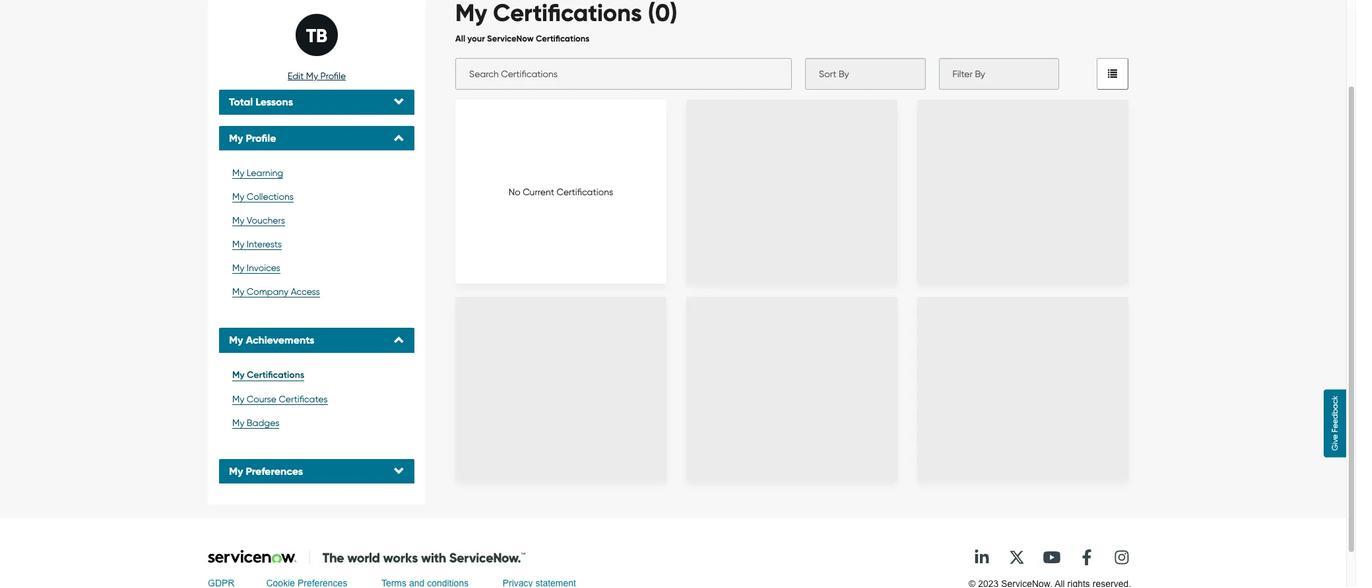 Task type: vqa. For each thing, say whether or not it's contained in the screenshot.
Content at the top left
no



Task type: describe. For each thing, give the bounding box(es) containing it.
linkedin image
[[969, 545, 996, 571]]

certificates
[[279, 394, 328, 405]]

my invoices button
[[229, 260, 405, 277]]

learning
[[247, 168, 283, 178]]

my collections
[[232, 192, 294, 202]]

preferences
[[246, 465, 303, 478]]

facebook image
[[1074, 545, 1101, 571]]

servicenow
[[487, 33, 534, 43]]

my collections button
[[229, 188, 405, 205]]

my learning button
[[229, 165, 405, 182]]

my certifications
[[232, 370, 304, 381]]

chevron down image for lessons
[[394, 97, 405, 108]]

collections
[[247, 192, 294, 202]]

my certifications button
[[229, 367, 405, 384]]

no current certifications
[[509, 187, 614, 197]]

chevron up image
[[394, 336, 405, 346]]

my badges button
[[229, 415, 405, 432]]

total
[[229, 96, 253, 108]]

1 vertical spatial certifications
[[557, 187, 614, 197]]

my for my invoices
[[232, 263, 245, 273]]

all
[[456, 33, 466, 43]]

current
[[523, 187, 555, 197]]

my for my achievements
[[229, 334, 243, 347]]

0 vertical spatial profile
[[321, 71, 346, 81]]

total lessons
[[229, 96, 293, 108]]

chevron up image
[[394, 133, 405, 144]]

my profile button
[[229, 132, 405, 144]]

tb
[[306, 25, 328, 47]]

my vouchers button
[[229, 212, 405, 229]]

my company access
[[232, 287, 320, 297]]

company
[[247, 287, 289, 297]]

my for my badges
[[232, 418, 245, 428]]

interests
[[247, 239, 282, 250]]

0 vertical spatial certifications
[[536, 33, 590, 43]]

my for my vouchers
[[232, 215, 245, 226]]

my for my interests
[[232, 239, 245, 250]]



Task type: locate. For each thing, give the bounding box(es) containing it.
my inside my certifications button
[[232, 370, 245, 381]]

my left the achievements
[[229, 334, 243, 347]]

my left 'badges'
[[232, 418, 245, 428]]

course
[[247, 394, 277, 405]]

my for my collections
[[232, 192, 245, 202]]

my achievements button
[[229, 334, 405, 347]]

my left the preferences
[[229, 465, 243, 478]]

profile up total lessons button
[[321, 71, 346, 81]]

my achievements button
[[229, 334, 405, 347]]

access
[[291, 287, 320, 297]]

my achievements
[[229, 334, 315, 347]]

my for my profile
[[229, 132, 243, 144]]

my preferences
[[229, 465, 303, 478]]

certifications up my course certificates
[[247, 370, 304, 381]]

1 horizontal spatial profile
[[321, 71, 346, 81]]

1 vertical spatial profile
[[246, 132, 276, 144]]

my preferences button
[[229, 465, 405, 478]]

my inside my invoices button
[[232, 263, 245, 273]]

certifications right current
[[557, 187, 614, 197]]

chevron down image inside my preferences button
[[394, 467, 405, 477]]

my for my company access
[[232, 287, 245, 297]]

my inside my interests button
[[232, 239, 245, 250]]

certifications
[[536, 33, 590, 43], [557, 187, 614, 197], [247, 370, 304, 381]]

my for my certifications
[[232, 370, 245, 381]]

my for my preferences
[[229, 465, 243, 478]]

certifications right servicenow
[[536, 33, 590, 43]]

my inside my vouchers button
[[232, 215, 245, 226]]

my left course
[[232, 394, 245, 405]]

1 vertical spatial chevron down image
[[394, 467, 405, 477]]

list image
[[1109, 69, 1118, 78]]

my up my course certificates
[[232, 370, 245, 381]]

badges
[[247, 418, 280, 428]]

invoices
[[247, 263, 281, 273]]

no
[[509, 187, 521, 197]]

your
[[468, 33, 485, 43]]

my inside "my collections" button
[[232, 192, 245, 202]]

my preferences button
[[229, 465, 405, 478]]

my badges
[[232, 418, 280, 428]]

lessons
[[256, 96, 293, 108]]

0 horizontal spatial profile
[[246, 132, 276, 144]]

certifications inside button
[[247, 370, 304, 381]]

my interests button
[[229, 236, 405, 253]]

Search Certifications text field
[[456, 58, 792, 90]]

my left company
[[232, 287, 245, 297]]

my for my course certificates
[[232, 394, 245, 405]]

my profile
[[229, 132, 276, 144]]

all your servicenow certifications
[[456, 33, 590, 43]]

1 chevron down image from the top
[[394, 97, 405, 108]]

my inside my learning button
[[232, 168, 245, 178]]

servicenow image
[[208, 550, 526, 565]]

my left invoices
[[232, 263, 245, 273]]

profile
[[321, 71, 346, 81], [246, 132, 276, 144]]

my interests
[[232, 239, 282, 250]]

my right edit
[[306, 71, 318, 81]]

2 vertical spatial certifications
[[247, 370, 304, 381]]

chevron down image inside total lessons button
[[394, 97, 405, 108]]

my profile button
[[229, 132, 405, 144]]

my course certificates
[[232, 394, 328, 405]]

my inside my course certificates button
[[232, 394, 245, 405]]

my for my learning
[[232, 168, 245, 178]]

achievements
[[246, 334, 315, 347]]

my down 'my learning'
[[232, 192, 245, 202]]

2 chevron down image from the top
[[394, 467, 405, 477]]

chevron down image for preferences
[[394, 467, 405, 477]]

my company access button
[[229, 283, 405, 301]]

my course certificates button
[[229, 391, 405, 408]]

edit
[[288, 71, 304, 81]]

my learning
[[232, 168, 283, 178]]

edit my profile
[[288, 71, 346, 81]]

profile up 'my learning'
[[246, 132, 276, 144]]

twitter image
[[1004, 545, 1031, 571]]

0 vertical spatial chevron down image
[[394, 97, 405, 108]]

my left interests
[[232, 239, 245, 250]]

edit my profile link
[[288, 71, 346, 81]]

my down total
[[229, 132, 243, 144]]

my invoices
[[232, 263, 281, 273]]

my left vouchers at the top left of the page
[[232, 215, 245, 226]]

total lessons button
[[229, 96, 405, 108]]

my inside my company access button
[[232, 287, 245, 297]]

my vouchers
[[232, 215, 285, 226]]

chevron down image
[[394, 97, 405, 108], [394, 467, 405, 477]]

youtube image
[[1039, 545, 1066, 571]]

vouchers
[[247, 215, 285, 226]]

my inside my badges button
[[232, 418, 245, 428]]

my
[[306, 71, 318, 81], [229, 132, 243, 144], [232, 168, 245, 178], [232, 192, 245, 202], [232, 215, 245, 226], [232, 239, 245, 250], [232, 263, 245, 273], [232, 287, 245, 297], [229, 334, 243, 347], [232, 370, 245, 381], [232, 394, 245, 405], [232, 418, 245, 428], [229, 465, 243, 478]]

total lessons button
[[229, 96, 405, 108]]

my left learning
[[232, 168, 245, 178]]



